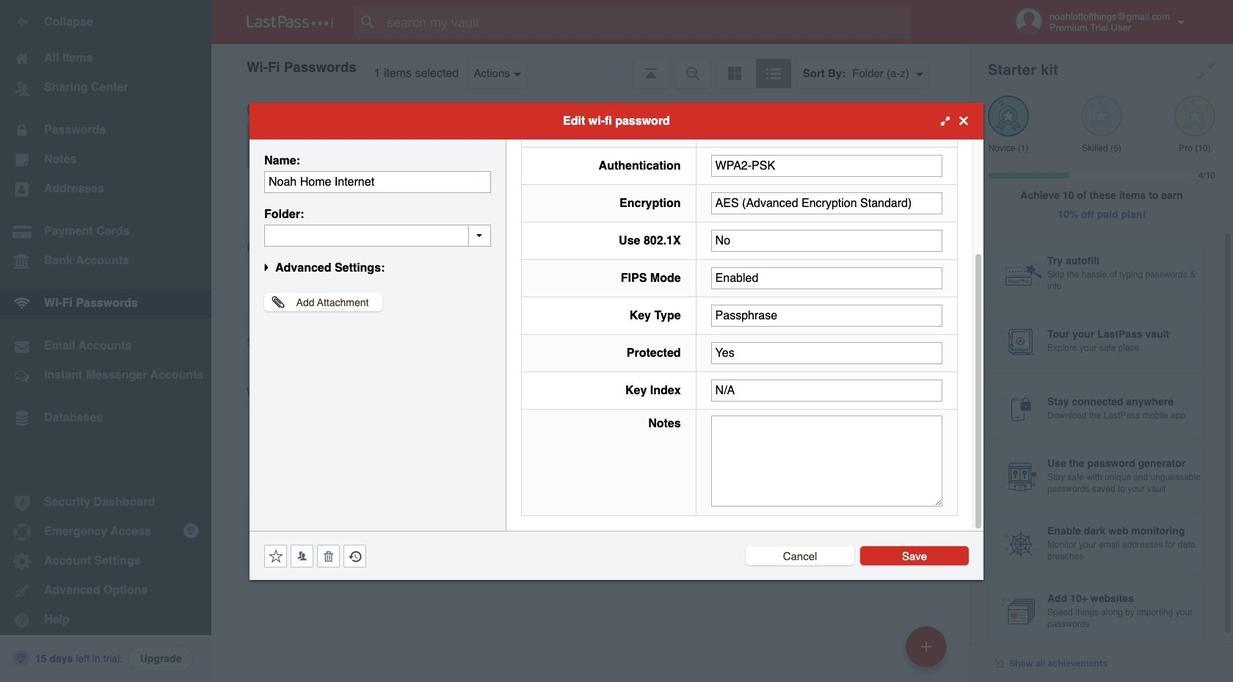 Task type: vqa. For each thing, say whether or not it's contained in the screenshot.
text box
yes



Task type: describe. For each thing, give the bounding box(es) containing it.
vault options navigation
[[211, 44, 971, 88]]

lastpass image
[[247, 15, 333, 29]]



Task type: locate. For each thing, give the bounding box(es) containing it.
new item image
[[921, 641, 932, 652]]

main navigation navigation
[[0, 0, 211, 682]]

None text field
[[711, 192, 943, 214], [711, 342, 943, 364], [711, 379, 943, 401], [711, 192, 943, 214], [711, 342, 943, 364], [711, 379, 943, 401]]

search my vault text field
[[354, 6, 940, 38]]

None text field
[[711, 155, 943, 177], [264, 171, 491, 193], [264, 224, 491, 246], [711, 229, 943, 251], [711, 267, 943, 289], [711, 304, 943, 326], [711, 415, 943, 506], [711, 155, 943, 177], [264, 171, 491, 193], [264, 224, 491, 246], [711, 229, 943, 251], [711, 267, 943, 289], [711, 304, 943, 326], [711, 415, 943, 506]]

Search search field
[[354, 6, 940, 38]]

dialog
[[250, 0, 984, 580]]

new item navigation
[[901, 622, 956, 682]]



